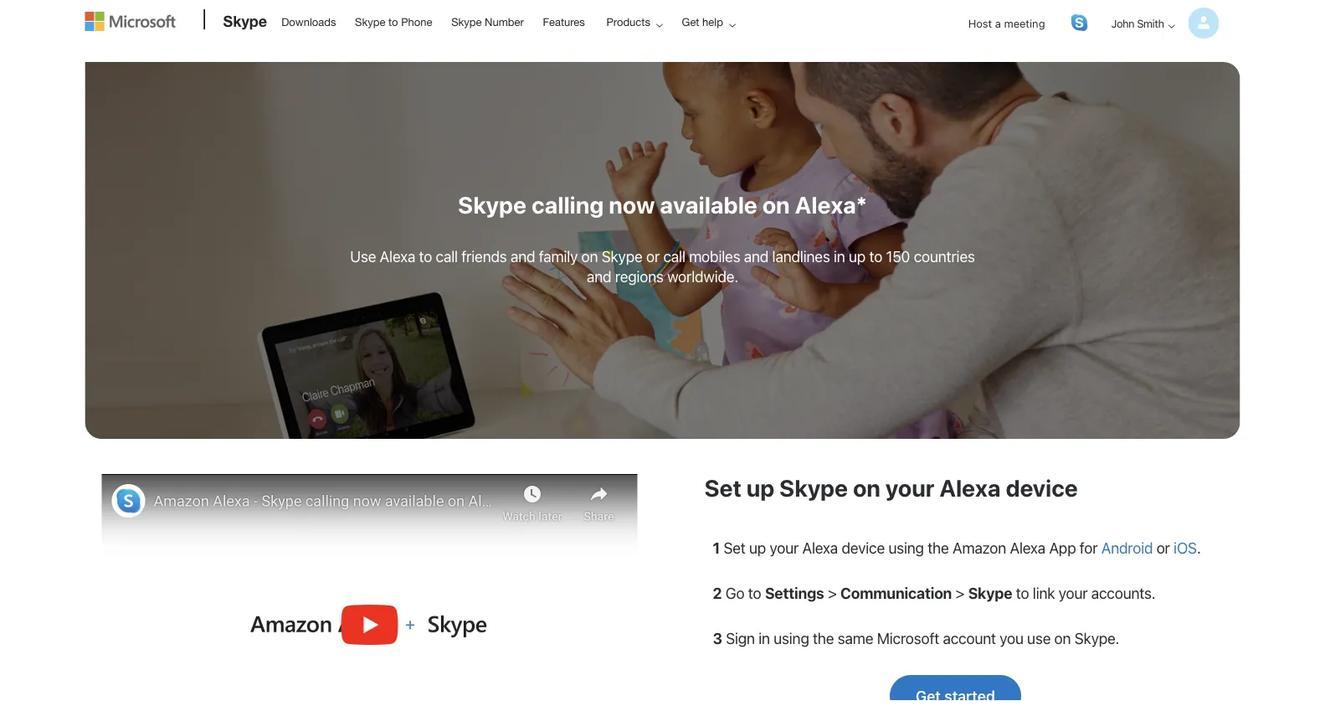 Task type: vqa. For each thing, say whether or not it's contained in the screenshot.
'Enhance'
no



Task type: describe. For each thing, give the bounding box(es) containing it.
friends
[[462, 247, 507, 265]]

to left phone
[[389, 15, 398, 28]]

alexa up amazon
[[940, 474, 1001, 502]]

get
[[682, 15, 700, 28]]

skype number
[[452, 15, 524, 28]]

family
[[539, 247, 578, 265]]

accounts.
[[1092, 584, 1156, 602]]

1 horizontal spatial device
[[1006, 474, 1079, 502]]

skype number link
[[444, 1, 532, 41]]

0 vertical spatial set
[[705, 474, 742, 502]]

features link
[[536, 1, 593, 41]]

0 horizontal spatial the
[[813, 629, 835, 647]]

1 vertical spatial set
[[724, 539, 746, 557]]

use
[[1028, 629, 1051, 647]]

meeting
[[1005, 17, 1046, 29]]

0 horizontal spatial your
[[770, 539, 799, 557]]

regions
[[615, 267, 664, 285]]

go
[[726, 584, 745, 602]]

ios link
[[1174, 539, 1198, 557]]

2 call from the left
[[664, 247, 686, 265]]

skype to phone
[[355, 15, 433, 28]]

sign
[[726, 629, 755, 647]]

a
[[996, 17, 1002, 29]]

app
[[1050, 539, 1077, 557]]

android link
[[1102, 539, 1154, 557]]

to left 'friends'
[[419, 247, 432, 265]]

3 sign in using the same microsoft account you use on skype.
[[713, 629, 1120, 647]]

1 vertical spatial up
[[747, 474, 775, 502]]

skype inside use alexa to call friends and family on skype or call mobiles and landlines in up to 150 countries and regions worldwide.
[[602, 247, 643, 265]]

countries
[[914, 247, 976, 265]]

or inside use alexa to call friends and family on skype or call mobiles and landlines in up to 150 countries and regions worldwide.
[[647, 247, 660, 265]]

smith
[[1138, 17, 1165, 29]]

1
[[713, 539, 720, 557]]

alexa*
[[795, 191, 868, 219]]

.
[[1198, 539, 1202, 557]]

1 set up your alexa device using the amazon alexa app for android or ios .
[[713, 539, 1202, 557]]

0 horizontal spatial in
[[759, 629, 770, 647]]

phone
[[401, 15, 433, 28]]

products button
[[596, 1, 677, 43]]

2 horizontal spatial and
[[744, 247, 769, 265]]

main content containing skype calling now available on alexa*
[[0, 54, 1326, 701]]

2 go to settings > communication > skype to link your accounts.
[[713, 584, 1156, 602]]

2 vertical spatial up
[[750, 539, 767, 557]]

0 vertical spatial your
[[886, 474, 935, 502]]

host a meeting link
[[955, 2, 1059, 45]]

host a meeting
[[969, 17, 1046, 29]]



Task type: locate. For each thing, give the bounding box(es) containing it.
set
[[705, 474, 742, 502], [724, 539, 746, 557]]

1 vertical spatial your
[[770, 539, 799, 557]]

and
[[511, 247, 536, 265], [744, 247, 769, 265], [587, 267, 612, 285]]

you
[[1000, 629, 1024, 647]]

android
[[1102, 539, 1154, 557]]

use
[[350, 247, 376, 265]]

1 vertical spatial the
[[813, 629, 835, 647]]

0 vertical spatial device
[[1006, 474, 1079, 502]]

john smith
[[1112, 17, 1165, 29]]

mobiles
[[689, 247, 741, 265]]

2 horizontal spatial your
[[1059, 584, 1088, 602]]

for
[[1080, 539, 1098, 557]]

skype
[[223, 12, 267, 30], [355, 15, 386, 28], [452, 15, 482, 28], [458, 191, 527, 219], [602, 247, 643, 265], [780, 474, 849, 502], [969, 584, 1013, 602]]

downloads
[[282, 15, 336, 28]]

0 vertical spatial using
[[889, 539, 925, 557]]

on inside use alexa to call friends and family on skype or call mobiles and landlines in up to 150 countries and regions worldwide.
[[582, 247, 598, 265]]

1 horizontal spatial or
[[1157, 539, 1171, 557]]

alexa right use
[[380, 247, 416, 265]]

2
[[713, 584, 722, 602]]

calling
[[532, 191, 604, 219]]

1 > from the left
[[828, 584, 837, 602]]

and right mobiles
[[744, 247, 769, 265]]

skype link
[[215, 1, 272, 46]]

john
[[1112, 17, 1135, 29]]

the
[[928, 539, 949, 557], [813, 629, 835, 647]]

1 horizontal spatial call
[[664, 247, 686, 265]]

up inside use alexa to call friends and family on skype or call mobiles and landlines in up to 150 countries and regions worldwide.
[[849, 247, 866, 265]]

worldwide.
[[668, 267, 739, 285]]

0 horizontal spatial and
[[511, 247, 536, 265]]

set right 1
[[724, 539, 746, 557]]

microsoft image
[[85, 12, 175, 31]]

account
[[943, 629, 997, 647]]

using up communication
[[889, 539, 925, 557]]

1 vertical spatial using
[[774, 629, 810, 647]]

>
[[828, 584, 837, 602], [956, 584, 965, 602]]

menu bar containing host a meeting
[[85, 2, 1241, 88]]

1 vertical spatial or
[[1157, 539, 1171, 557]]

the left same
[[813, 629, 835, 647]]

alexa left app on the right
[[1011, 539, 1046, 557]]

menu bar
[[85, 2, 1241, 88]]

and left regions
[[587, 267, 612, 285]]

using down settings
[[774, 629, 810, 647]]

up
[[849, 247, 866, 265], [747, 474, 775, 502], [750, 539, 767, 557]]

host
[[969, 17, 993, 29]]

 link
[[1072, 14, 1088, 31]]

0 vertical spatial in
[[834, 247, 846, 265]]

using
[[889, 539, 925, 557], [774, 629, 810, 647]]

number
[[485, 15, 524, 28]]

1 horizontal spatial >
[[956, 584, 965, 602]]

skype.
[[1075, 629, 1120, 647]]

0 vertical spatial the
[[928, 539, 949, 557]]

alexa up settings
[[803, 539, 839, 557]]

get help button
[[671, 1, 750, 43]]

get help
[[682, 15, 724, 28]]

1 horizontal spatial the
[[928, 539, 949, 557]]

or
[[647, 247, 660, 265], [1157, 539, 1171, 557]]

on
[[763, 191, 790, 219], [582, 247, 598, 265], [854, 474, 881, 502], [1055, 629, 1072, 647]]

amazon
[[953, 539, 1007, 557]]

1 horizontal spatial your
[[886, 474, 935, 502]]

link
[[1033, 584, 1056, 602]]

now
[[609, 191, 655, 219]]

or left ios
[[1157, 539, 1171, 557]]

device up communication
[[842, 539, 885, 557]]

0 horizontal spatial or
[[647, 247, 660, 265]]

alexa
[[380, 247, 416, 265], [940, 474, 1001, 502], [803, 539, 839, 557], [1011, 539, 1046, 557]]

your right 'link'
[[1059, 584, 1088, 602]]

same
[[838, 629, 874, 647]]

to right go
[[749, 584, 762, 602]]

products
[[607, 15, 651, 28]]

0 horizontal spatial call
[[436, 247, 458, 265]]

in right sign
[[759, 629, 770, 647]]

device up app on the right
[[1006, 474, 1079, 502]]

device
[[1006, 474, 1079, 502], [842, 539, 885, 557]]

and left the family
[[511, 247, 536, 265]]

your
[[886, 474, 935, 502], [770, 539, 799, 557], [1059, 584, 1088, 602]]

downloads link
[[274, 1, 344, 41]]

in
[[834, 247, 846, 265], [759, 629, 770, 647]]

skype calling now available on alexa*
[[458, 191, 868, 219]]

1 call from the left
[[436, 247, 458, 265]]

1 vertical spatial device
[[842, 539, 885, 557]]

features
[[543, 15, 585, 28]]

1 horizontal spatial and
[[587, 267, 612, 285]]

3
[[713, 629, 723, 647]]

available
[[660, 191, 758, 219]]

in right landlines
[[834, 247, 846, 265]]

set up skype on your alexa device
[[705, 474, 1079, 502]]

1 horizontal spatial in
[[834, 247, 846, 265]]

the left amazon
[[928, 539, 949, 557]]

alexa inside use alexa to call friends and family on skype or call mobiles and landlines in up to 150 countries and regions worldwide.
[[380, 247, 416, 265]]

main content
[[0, 54, 1326, 701]]

microsoft
[[877, 629, 940, 647]]

arrow down image
[[1162, 16, 1182, 36]]

> right settings
[[828, 584, 837, 602]]

set up 1
[[705, 474, 742, 502]]

0 horizontal spatial >
[[828, 584, 837, 602]]

in inside use alexa to call friends and family on skype or call mobiles and landlines in up to 150 countries and regions worldwide.
[[834, 247, 846, 265]]

use alexa to call friends and family on skype or call mobiles and landlines in up to 150 countries and regions worldwide.
[[350, 247, 976, 285]]

to
[[389, 15, 398, 28], [419, 247, 432, 265], [870, 247, 883, 265], [749, 584, 762, 602], [1017, 584, 1030, 602]]

0 horizontal spatial device
[[842, 539, 885, 557]]

150
[[887, 247, 911, 265]]

0 vertical spatial or
[[647, 247, 660, 265]]

ios
[[1174, 539, 1198, 557]]

call left 'friends'
[[436, 247, 458, 265]]

to left 150
[[870, 247, 883, 265]]

2 vertical spatial your
[[1059, 584, 1088, 602]]

landlines
[[773, 247, 831, 265]]

1 vertical spatial in
[[759, 629, 770, 647]]

> down '1 set up your alexa device using the amazon alexa app for android or ios .'
[[956, 584, 965, 602]]

call
[[436, 247, 458, 265], [664, 247, 686, 265]]

skype to phone link
[[348, 1, 440, 41]]

your up '1 set up your alexa device using the amazon alexa app for android or ios .'
[[886, 474, 935, 502]]

communication
[[841, 584, 953, 602]]

john smith link
[[1099, 2, 1220, 45]]

to left 'link'
[[1017, 584, 1030, 602]]

or up regions
[[647, 247, 660, 265]]

0 vertical spatial up
[[849, 247, 866, 265]]

1 horizontal spatial using
[[889, 539, 925, 557]]

call up worldwide.
[[664, 247, 686, 265]]

avatar image
[[1189, 8, 1220, 39]]

settings
[[765, 584, 825, 602]]

0 horizontal spatial using
[[774, 629, 810, 647]]

your up settings
[[770, 539, 799, 557]]

help
[[703, 15, 724, 28]]

2 > from the left
[[956, 584, 965, 602]]



